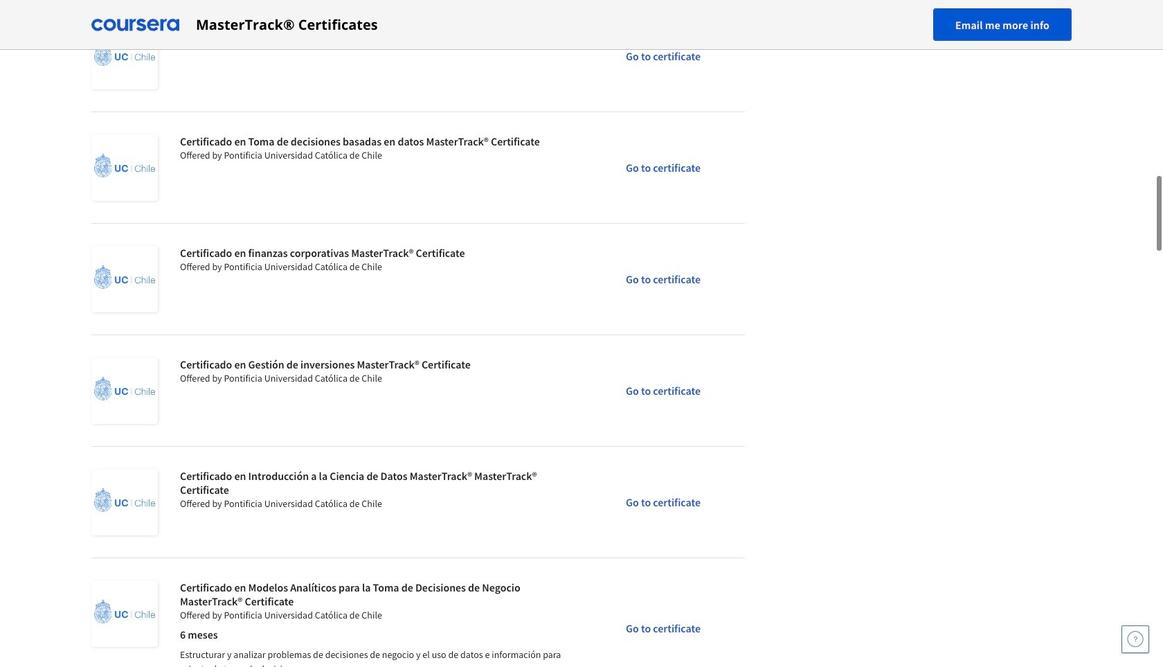 Task type: locate. For each thing, give the bounding box(es) containing it.
6 pontificia universidad católica de chile image from the top
[[91, 580, 158, 647]]

4 pontificia universidad católica de chile image from the top
[[91, 357, 158, 424]]

coursera image
[[91, 14, 179, 36]]

1 pontificia universidad católica de chile image from the top
[[91, 23, 158, 89]]

pontificia universidad católica de chile image
[[91, 23, 158, 89], [91, 134, 158, 201], [91, 246, 158, 312], [91, 357, 158, 424], [91, 469, 158, 535], [91, 580, 158, 647]]



Task type: describe. For each thing, give the bounding box(es) containing it.
5 pontificia universidad católica de chile image from the top
[[91, 469, 158, 535]]

2 pontificia universidad católica de chile image from the top
[[91, 134, 158, 201]]

3 pontificia universidad católica de chile image from the top
[[91, 246, 158, 312]]

help center image
[[1128, 631, 1144, 648]]



Task type: vqa. For each thing, say whether or not it's contained in the screenshot.
6th PONTIFICIA UNIVERSIDAD CATÓLICA DE CHILE image from the bottom
yes



